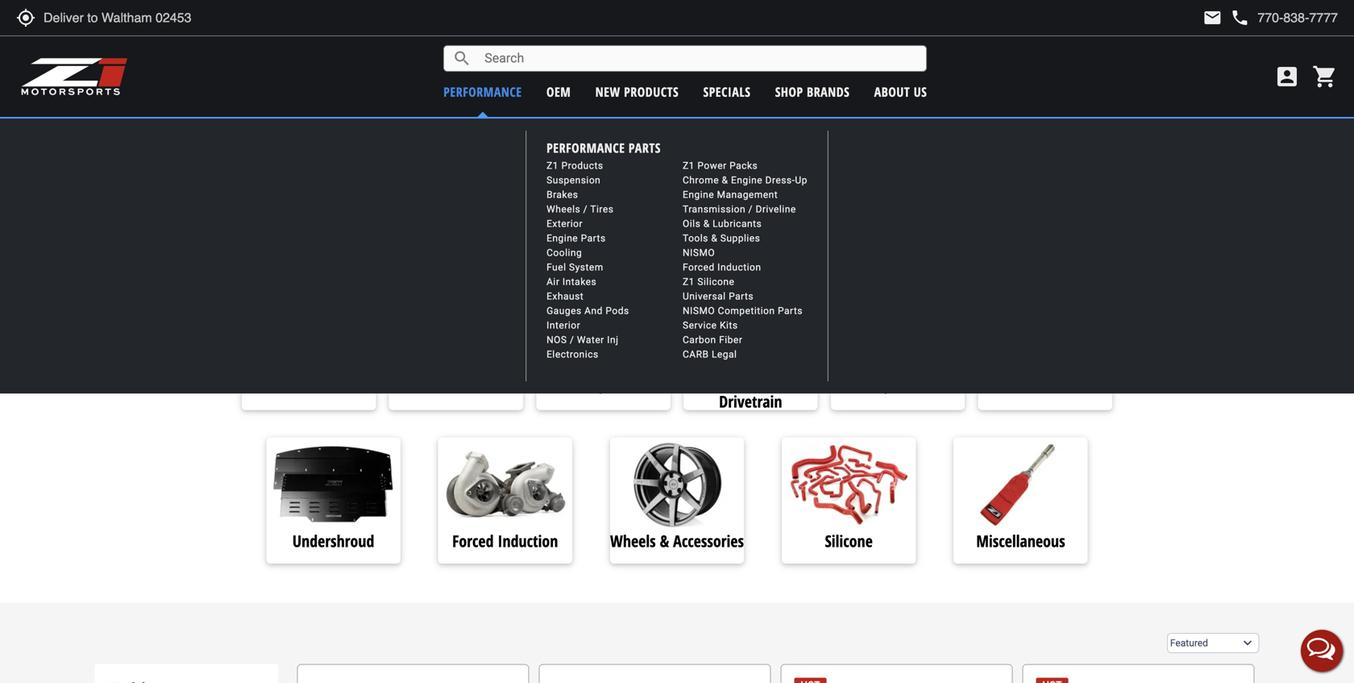 Task type: vqa. For each thing, say whether or not it's contained in the screenshot.
Show more button
no



Task type: describe. For each thing, give the bounding box(es) containing it.
miscellaneous
[[977, 530, 1066, 552]]

account_box
[[1275, 64, 1301, 90]]

z1 silicone link
[[683, 276, 735, 288]]

cooling link
[[547, 247, 583, 259]]

& inside 'transmission & drivetrain'
[[790, 372, 799, 395]]

tires
[[591, 204, 614, 215]]

new
[[596, 83, 621, 100]]

specials link
[[704, 83, 751, 100]]

carbon fiber link
[[683, 334, 743, 346]]

oem link
[[547, 83, 571, 100]]

z1 for z1 products suspension brakes wheels / tires exterior engine parts cooling fuel system air intakes exhaust gauges and pods interior nos / water inj electronics
[[547, 160, 559, 171]]

up
[[796, 175, 808, 186]]

water
[[577, 334, 605, 346]]

inj
[[607, 334, 619, 346]]

0 vertical spatial exhaust link
[[547, 291, 584, 302]]

and
[[585, 305, 603, 317]]

interior
[[547, 320, 581, 331]]

exhaust inside z1 products suspension brakes wheels / tires exterior engine parts cooling fuel system air intakes exhaust gauges and pods interior nos / water inj electronics
[[547, 291, 584, 302]]

wheels inside z1 products suspension brakes wheels / tires exterior engine parts cooling fuel system air intakes exhaust gauges and pods interior nos / water inj electronics
[[547, 204, 581, 215]]

management
[[717, 189, 778, 200]]

transmission inside 'transmission & drivetrain'
[[703, 372, 786, 395]]

silicone link
[[782, 530, 916, 552]]

us
[[914, 83, 928, 100]]

tools
[[683, 233, 709, 244]]

1 nismo from the top
[[683, 247, 716, 259]]

nos
[[547, 334, 567, 346]]

0 horizontal spatial exhaust link
[[389, 372, 523, 395]]

0 horizontal spatial suspension link
[[547, 175, 601, 186]]

z1 products suspension brakes wheels / tires exterior engine parts cooling fuel system air intakes exhaust gauges and pods interior nos / water inj electronics
[[547, 160, 630, 360]]

parts down the products
[[629, 139, 661, 156]]

shop brands
[[776, 83, 850, 100]]

about
[[875, 83, 911, 100]]

engine management link
[[683, 189, 778, 200]]

1 horizontal spatial brakes link
[[979, 372, 1113, 395]]

induction inside z1 power packs chrome & engine dress-up engine management transmission / driveline oils & lubricants tools & supplies nismo forced induction z1 silicone universal parts nismo competition parts service kits carbon fiber carb legal
[[718, 262, 762, 273]]

power
[[698, 160, 727, 171]]

chrome
[[683, 175, 719, 186]]

performance link
[[444, 83, 522, 100]]

forced induction
[[453, 530, 558, 552]]

cooling
[[547, 247, 583, 259]]

fiber
[[719, 334, 743, 346]]

0 horizontal spatial brakes link
[[547, 189, 579, 200]]

1 vertical spatial suspension
[[863, 372, 934, 395]]

performance parts link
[[547, 139, 661, 157]]

exterior
[[547, 218, 583, 230]]

engine link
[[537, 372, 671, 395]]

parts right competition
[[778, 305, 803, 317]]

wheels & accessories
[[611, 530, 744, 552]]

nismo link
[[683, 247, 716, 259]]

z1 for z1 power packs chrome & engine dress-up engine management transmission / driveline oils & lubricants tools & supplies nismo forced induction z1 silicone universal parts nismo competition parts service kits carbon fiber carb legal
[[683, 160, 695, 171]]

parts up nismo competition parts link
[[729, 291, 754, 302]]

phone link
[[1231, 8, 1339, 27]]

driveline
[[756, 204, 797, 215]]

z1 power packs chrome & engine dress-up engine management transmission / driveline oils & lubricants tools & supplies nismo forced induction z1 silicone universal parts nismo competition parts service kits carbon fiber carb legal
[[683, 160, 808, 360]]

1 vertical spatial wheels
[[611, 530, 656, 552]]

0 vertical spatial forced induction link
[[683, 262, 762, 273]]

1 horizontal spatial suspension link
[[831, 372, 966, 395]]

gauges
[[547, 305, 582, 317]]

forced inside z1 power packs chrome & engine dress-up engine management transmission / driveline oils & lubricants tools & supplies nismo forced induction z1 silicone universal parts nismo competition parts service kits carbon fiber carb legal
[[683, 262, 715, 273]]

specials
[[704, 83, 751, 100]]

z1 products link
[[547, 160, 604, 171]]

oils & lubricants link
[[683, 218, 762, 230]]

about us
[[875, 83, 928, 100]]

new products link
[[596, 83, 679, 100]]

search
[[453, 49, 472, 68]]

air
[[547, 276, 560, 288]]

& down oils & lubricants link
[[712, 233, 718, 244]]

dress-
[[766, 175, 796, 186]]

performance
[[547, 139, 625, 156]]

& right "oils"
[[704, 218, 710, 230]]

lubricants
[[713, 218, 762, 230]]

chrome & engine dress-up link
[[683, 175, 808, 186]]

mail link
[[1204, 8, 1223, 27]]

packs
[[730, 160, 758, 171]]

shopping_cart
[[1313, 64, 1339, 90]]

2 nismo from the top
[[683, 305, 716, 317]]

/ inside z1 power packs chrome & engine dress-up engine management transmission / driveline oils & lubricants tools & supplies nismo forced induction z1 silicone universal parts nismo competition parts service kits carbon fiber carb legal
[[749, 204, 753, 215]]

nos / water inj link
[[547, 334, 619, 346]]

fuel
[[547, 262, 567, 273]]

mail phone
[[1204, 8, 1250, 27]]

fuel system link
[[547, 262, 604, 273]]

oem
[[547, 83, 571, 100]]

undershroud link
[[267, 530, 401, 552]]



Task type: locate. For each thing, give the bounding box(es) containing it.
oils
[[683, 218, 701, 230]]

1 horizontal spatial exhaust
[[547, 291, 584, 302]]

1 horizontal spatial wheels
[[611, 530, 656, 552]]

parts inside z1 products suspension brakes wheels / tires exterior engine parts cooling fuel system air intakes exhaust gauges and pods interior nos / water inj electronics
[[581, 233, 606, 244]]

Search search field
[[472, 46, 927, 71]]

pods
[[606, 305, 630, 317]]

1 horizontal spatial forced
[[683, 262, 715, 273]]

1 vertical spatial silicone
[[825, 530, 873, 552]]

nismo up service
[[683, 305, 716, 317]]

1 vertical spatial brakes
[[1025, 372, 1067, 395]]

drivetrain
[[720, 390, 783, 412]]

0 horizontal spatial wheels
[[547, 204, 581, 215]]

z1
[[547, 160, 559, 171], [683, 160, 695, 171], [683, 276, 695, 288]]

brakes
[[547, 189, 579, 200], [1025, 372, 1067, 395]]

exhaust link
[[547, 291, 584, 302], [389, 372, 523, 395]]

forced
[[683, 262, 715, 273], [453, 530, 494, 552]]

service
[[683, 320, 717, 331]]

engine down chrome
[[683, 189, 715, 200]]

0 vertical spatial nismo
[[683, 247, 716, 259]]

carb legal link
[[683, 349, 738, 360]]

/ up electronics
[[570, 334, 575, 346]]

transmission
[[683, 204, 746, 215], [703, 372, 786, 395]]

z1 up chrome
[[683, 160, 695, 171]]

0 vertical spatial silicone
[[698, 276, 735, 288]]

legal
[[712, 349, 738, 360]]

0 vertical spatial suspension link
[[547, 175, 601, 186]]

electronics link
[[547, 349, 599, 360]]

engine up cooling on the left top
[[547, 233, 578, 244]]

1 horizontal spatial brakes
[[1025, 372, 1067, 395]]

transmission & drivetrain link
[[684, 372, 818, 412]]

parts
[[629, 139, 661, 156], [581, 233, 606, 244], [729, 291, 754, 302], [778, 305, 803, 317]]

0 vertical spatial forced
[[683, 262, 715, 273]]

1 vertical spatial brakes link
[[979, 372, 1113, 395]]

0 horizontal spatial /
[[570, 334, 575, 346]]

&
[[722, 175, 729, 186], [704, 218, 710, 230], [712, 233, 718, 244], [790, 372, 799, 395], [660, 530, 670, 552]]

intake
[[289, 372, 329, 395]]

wheels / tires link
[[547, 204, 614, 215]]

about us link
[[875, 83, 928, 100]]

0 vertical spatial brakes link
[[547, 189, 579, 200]]

engine parts link
[[547, 233, 606, 244]]

0 horizontal spatial silicone
[[698, 276, 735, 288]]

1 vertical spatial forced
[[453, 530, 494, 552]]

products
[[624, 83, 679, 100]]

1 vertical spatial forced induction link
[[438, 530, 573, 552]]

exterior link
[[547, 218, 583, 230]]

wheels left accessories
[[611, 530, 656, 552]]

z1 motorsports logo image
[[20, 56, 129, 97]]

performance parts
[[547, 139, 661, 156]]

suspension link
[[547, 175, 601, 186], [831, 372, 966, 395]]

1 horizontal spatial exhaust link
[[547, 291, 584, 302]]

2 horizontal spatial /
[[749, 204, 753, 215]]

supplies
[[721, 233, 761, 244]]

brakes inside z1 products suspension brakes wheels / tires exterior engine parts cooling fuel system air intakes exhaust gauges and pods interior nos / water inj electronics
[[547, 189, 579, 200]]

brands
[[807, 83, 850, 100]]

wheels up exterior link
[[547, 204, 581, 215]]

carb
[[683, 349, 709, 360]]

products
[[562, 160, 604, 171]]

/ left "tires"
[[584, 204, 588, 215]]

engine
[[732, 175, 763, 186], [683, 189, 715, 200], [547, 233, 578, 244], [583, 372, 625, 395]]

0 vertical spatial exhaust
[[547, 291, 584, 302]]

shopping_cart link
[[1309, 64, 1339, 90]]

forced induction link
[[683, 262, 762, 273], [438, 530, 573, 552]]

accessories
[[674, 530, 744, 552]]

gauges and pods link
[[547, 305, 630, 317]]

account_box link
[[1271, 64, 1305, 90]]

/ down "management"
[[749, 204, 753, 215]]

shop brands link
[[776, 83, 850, 100]]

transmission & drivetrain
[[703, 372, 799, 412]]

1 vertical spatial transmission
[[703, 372, 786, 395]]

1 vertical spatial induction
[[498, 530, 558, 552]]

z1 inside z1 products suspension brakes wheels / tires exterior engine parts cooling fuel system air intakes exhaust gauges and pods interior nos / water inj electronics
[[547, 160, 559, 171]]

0 vertical spatial wheels
[[547, 204, 581, 215]]

engine down electronics link
[[583, 372, 625, 395]]

electronics
[[547, 349, 599, 360]]

nismo down tools
[[683, 247, 716, 259]]

transmission inside z1 power packs chrome & engine dress-up engine management transmission / driveline oils & lubricants tools & supplies nismo forced induction z1 silicone universal parts nismo competition parts service kits carbon fiber carb legal
[[683, 204, 746, 215]]

my_location
[[16, 8, 35, 27]]

exhaust
[[547, 291, 584, 302], [432, 372, 481, 395]]

wheels & accessories link
[[610, 530, 745, 552]]

0 vertical spatial induction
[[718, 262, 762, 273]]

1 vertical spatial suspension link
[[831, 372, 966, 395]]

engine inside z1 products suspension brakes wheels / tires exterior engine parts cooling fuel system air intakes exhaust gauges and pods interior nos / water inj electronics
[[547, 233, 578, 244]]

parts up system
[[581, 233, 606, 244]]

0 horizontal spatial brakes
[[547, 189, 579, 200]]

1 horizontal spatial induction
[[718, 262, 762, 273]]

& left accessories
[[660, 530, 670, 552]]

0 vertical spatial suspension
[[547, 175, 601, 186]]

miscellaneous link
[[954, 530, 1088, 552]]

1 vertical spatial nismo
[[683, 305, 716, 317]]

1 horizontal spatial silicone
[[825, 530, 873, 552]]

mail
[[1204, 8, 1223, 27]]

intakes
[[563, 276, 597, 288]]

system
[[569, 262, 604, 273]]

air intakes link
[[547, 276, 597, 288]]

new products
[[596, 83, 679, 100]]

carbon
[[683, 334, 717, 346]]

1 vertical spatial exhaust
[[432, 372, 481, 395]]

0 horizontal spatial exhaust
[[432, 372, 481, 395]]

intake link
[[242, 372, 376, 395]]

universal
[[683, 291, 726, 302]]

transmission down 'legal'
[[703, 372, 786, 395]]

undershroud
[[293, 530, 375, 552]]

1 horizontal spatial suspension
[[863, 372, 934, 395]]

z1 left products
[[547, 160, 559, 171]]

0 vertical spatial brakes
[[547, 189, 579, 200]]

induction
[[718, 262, 762, 273], [498, 530, 558, 552]]

competition
[[718, 305, 776, 317]]

& right drivetrain
[[790, 372, 799, 395]]

z1 power packs link
[[683, 160, 758, 171]]

transmission / driveline link
[[683, 204, 797, 215]]

z1 up universal
[[683, 276, 695, 288]]

engine inside engine link
[[583, 372, 625, 395]]

shop
[[776, 83, 804, 100]]

0 vertical spatial transmission
[[683, 204, 746, 215]]

tools & supplies link
[[683, 233, 761, 244]]

service kits link
[[683, 320, 738, 331]]

1 horizontal spatial /
[[584, 204, 588, 215]]

0 horizontal spatial forced
[[453, 530, 494, 552]]

1 horizontal spatial forced induction link
[[683, 262, 762, 273]]

nismo competition parts link
[[683, 305, 803, 317]]

kits
[[720, 320, 738, 331]]

0 horizontal spatial induction
[[498, 530, 558, 552]]

transmission up oils & lubricants link
[[683, 204, 746, 215]]

suspension inside z1 products suspension brakes wheels / tires exterior engine parts cooling fuel system air intakes exhaust gauges and pods interior nos / water inj electronics
[[547, 175, 601, 186]]

0 horizontal spatial forced induction link
[[438, 530, 573, 552]]

interior link
[[547, 320, 581, 331]]

1 vertical spatial exhaust link
[[389, 372, 523, 395]]

0 horizontal spatial suspension
[[547, 175, 601, 186]]

universal parts link
[[683, 291, 754, 302]]

& down z1 power packs link
[[722, 175, 729, 186]]

engine up "management"
[[732, 175, 763, 186]]

silicone inside z1 power packs chrome & engine dress-up engine management transmission / driveline oils & lubricants tools & supplies nismo forced induction z1 silicone universal parts nismo competition parts service kits carbon fiber carb legal
[[698, 276, 735, 288]]

phone
[[1231, 8, 1250, 27]]



